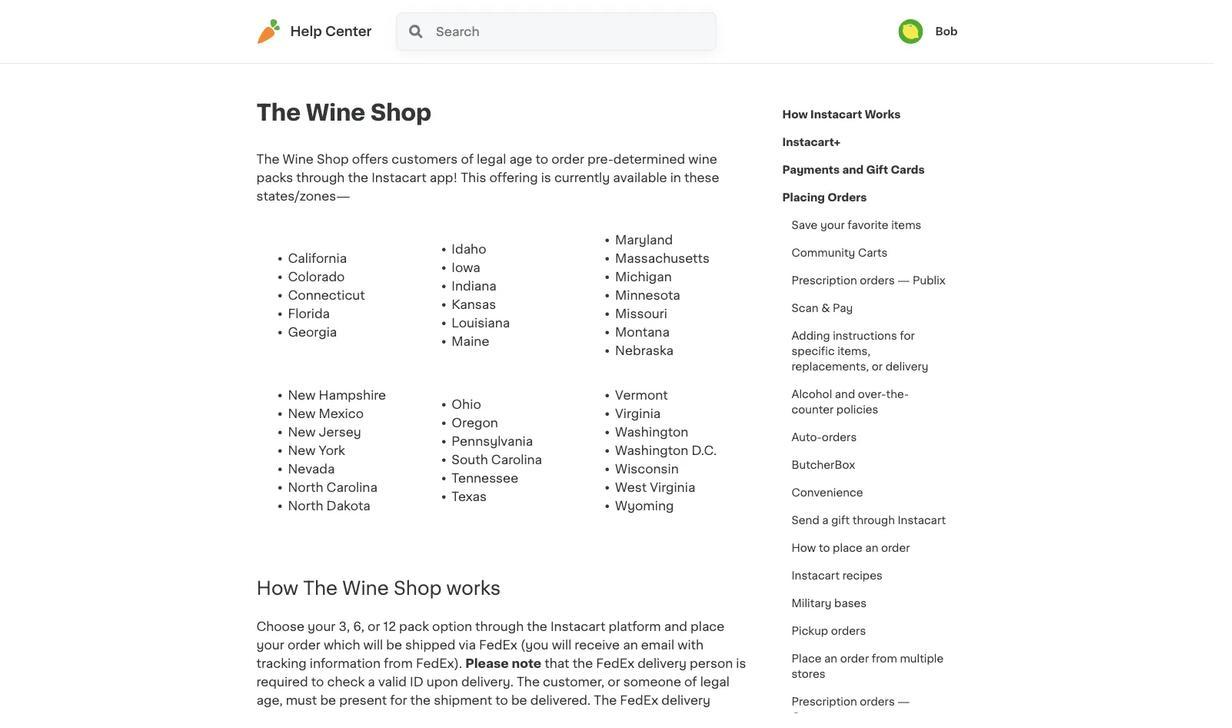 Task type: locate. For each thing, give the bounding box(es) containing it.
colorado
[[288, 271, 345, 283]]

save
[[792, 220, 818, 231]]

wisconsin
[[615, 463, 679, 475]]

carts
[[858, 248, 888, 258]]

prescription down community
[[792, 275, 857, 286]]

instacart up the military
[[792, 571, 840, 582]]

instacart recipes link
[[783, 562, 892, 590]]

for right instructions
[[900, 331, 915, 342]]

specific
[[792, 346, 835, 357]]

carolina inside new hampshire new mexico new jersey new york nevada north carolina north dakota
[[327, 482, 378, 494]]

prescription orders — publix
[[792, 275, 946, 286]]

fedex up please note
[[479, 639, 518, 651]]

orders for prescription orders — publix
[[860, 275, 895, 286]]

offering
[[490, 172, 538, 184]]

is right 'person'
[[736, 658, 747, 670]]

older.
[[503, 713, 537, 715]]

scan
[[792, 303, 819, 314]]

how to place an order
[[792, 543, 910, 554]]

1 horizontal spatial your
[[308, 621, 336, 633]]

1 new from the top
[[288, 389, 316, 402]]

6,
[[353, 621, 365, 633]]

0 horizontal spatial for
[[390, 694, 407, 707]]

and inside payments and gift cards link
[[843, 165, 864, 175]]

through up please note
[[475, 621, 524, 633]]

legal inside that the fedex delivery person is required to check a valid id upon delivery. the customer, or someone of legal age, must be present for the shipment to be delivered. the fedex delivery requires the signature of someone 21 or older.
[[701, 676, 730, 688]]

and inside the choose your 3, 6, or 12 pack option through the instacart platform and place your order which will be shipped via fedex (you will receive an email with tracking information from fedex).
[[664, 621, 688, 633]]

1 horizontal spatial place
[[833, 543, 863, 554]]

0 vertical spatial is
[[541, 172, 551, 184]]

0 vertical spatial for
[[900, 331, 915, 342]]

through up states/zones—
[[296, 172, 345, 184]]

orders
[[860, 275, 895, 286], [822, 432, 857, 443], [831, 626, 866, 637], [860, 697, 895, 708]]

1 vertical spatial for
[[390, 694, 407, 707]]

1 horizontal spatial an
[[825, 654, 838, 665]]

0 horizontal spatial is
[[541, 172, 551, 184]]

available
[[613, 172, 667, 184]]

1 horizontal spatial carolina
[[491, 454, 542, 466]]

shop
[[371, 102, 432, 124], [317, 153, 349, 165], [394, 579, 442, 598]]

wine inside the wine shop offers customers of legal age to order pre-determined wine packs through the instacart app! this offering is currently available
[[283, 153, 314, 165]]

how for how the wine shop works
[[257, 579, 299, 598]]

butcherbox
[[792, 460, 856, 471]]

2 vertical spatial fedex
[[620, 694, 659, 707]]

be up older.
[[511, 694, 527, 707]]

2 vertical spatial an
[[825, 654, 838, 665]]

for inside that the fedex delivery person is required to check a valid id upon delivery. the customer, or someone of legal age, must be present for the shipment to be delivered. the fedex delivery requires the signature of someone 21 or older.
[[390, 694, 407, 707]]

1 vertical spatial place
[[691, 621, 725, 633]]

order up currently
[[552, 153, 585, 165]]

instacart down customers
[[372, 172, 427, 184]]

someone down shipment
[[411, 713, 468, 715]]

order inside the wine shop offers customers of legal age to order pre-determined wine packs through the instacart app! this offering is currently available
[[552, 153, 585, 165]]

your
[[821, 220, 845, 231], [308, 621, 336, 633], [257, 639, 285, 651]]

0 vertical spatial a
[[823, 515, 829, 526]]

0 vertical spatial carolina
[[491, 454, 542, 466]]

fedex down receive
[[596, 658, 635, 670]]

order up tracking
[[288, 639, 321, 651]]

the down the id on the left of the page
[[410, 694, 431, 707]]

place down gift on the bottom right of page
[[833, 543, 863, 554]]

2 horizontal spatial your
[[821, 220, 845, 231]]

0 vertical spatial your
[[821, 220, 845, 231]]

how up choose
[[257, 579, 299, 598]]

0 horizontal spatial an
[[623, 639, 638, 651]]

and up the policies
[[835, 389, 856, 400]]

prescription for prescription orders — costco
[[792, 697, 857, 708]]

signature
[[334, 713, 392, 715]]

indiana
[[452, 280, 497, 292]]

instacart up instacart+ link
[[811, 109, 863, 120]]

2 will from the left
[[552, 639, 572, 651]]

an down the send a gift through instacart
[[866, 543, 879, 554]]

21
[[471, 713, 484, 715]]

delivery up the-
[[886, 362, 929, 372]]

0 horizontal spatial carolina
[[327, 482, 378, 494]]

orders inside pickup orders link
[[831, 626, 866, 637]]

0 horizontal spatial from
[[384, 658, 413, 670]]

scan & pay link
[[783, 295, 863, 322]]

maryland massachusetts michigan minnesota missouri montana nebraska
[[615, 234, 710, 357]]

your left 3,
[[308, 621, 336, 633]]

0 vertical spatial an
[[866, 543, 879, 554]]

1 horizontal spatial is
[[736, 658, 747, 670]]

or right 6, at left bottom
[[368, 621, 380, 633]]

3,
[[339, 621, 350, 633]]

auto-orders link
[[783, 424, 866, 452]]

1 vertical spatial virginia
[[650, 482, 696, 494]]

1 horizontal spatial be
[[386, 639, 402, 651]]

over-
[[858, 389, 887, 400]]

0 vertical spatial through
[[296, 172, 345, 184]]

a inside that the fedex delivery person is required to check a valid id upon delivery. the customer, or someone of legal age, must be present for the shipment to be delivered. the fedex delivery requires the signature of someone 21 or older.
[[368, 676, 375, 688]]

be down check
[[320, 694, 336, 707]]

and inside alcohol and over-the- counter policies
[[835, 389, 856, 400]]

1 vertical spatial someone
[[411, 713, 468, 715]]

maine
[[452, 335, 490, 348]]

of down 'person'
[[685, 676, 697, 688]]

to right age at top
[[536, 153, 549, 165]]

multiple
[[900, 654, 944, 665]]

1 north from the top
[[288, 482, 323, 494]]

1 vertical spatial —
[[898, 697, 910, 708]]

how down send
[[792, 543, 816, 554]]

instacart inside the wine shop offers customers of legal age to order pre-determined wine packs through the instacart app! this offering is currently available
[[372, 172, 427, 184]]

instacart up receive
[[551, 621, 606, 633]]

check
[[327, 676, 365, 688]]

be
[[386, 639, 402, 651], [320, 694, 336, 707], [511, 694, 527, 707]]

someone down email
[[624, 676, 681, 688]]

order down the pickup orders
[[840, 654, 869, 665]]

be inside the choose your 3, 6, or 12 pack option through the instacart platform and place your order which will be shipped via fedex (you will receive an email with tracking information from fedex).
[[386, 639, 402, 651]]

1 horizontal spatial legal
[[701, 676, 730, 688]]

will up that
[[552, 639, 572, 651]]

prescription up costco
[[792, 697, 857, 708]]

prescription orders — costco link
[[783, 688, 958, 715]]

or up over-
[[872, 362, 883, 372]]

from inside the choose your 3, 6, or 12 pack option through the instacart platform and place your order which will be shipped via fedex (you will receive an email with tracking information from fedex).
[[384, 658, 413, 670]]

of down valid
[[395, 713, 407, 715]]

carolina up dakota
[[327, 482, 378, 494]]

shop up pack
[[394, 579, 442, 598]]

will down 6, at left bottom
[[363, 639, 383, 651]]

0 vertical spatial delivery
[[886, 362, 929, 372]]

a left gift on the bottom right of page
[[823, 515, 829, 526]]

dakota
[[327, 500, 370, 512]]

shop up customers
[[371, 102, 432, 124]]

idaho
[[452, 243, 487, 255]]

to up older.
[[496, 694, 508, 707]]

— inside "prescription orders — costco"
[[898, 697, 910, 708]]

1 vertical spatial shop
[[317, 153, 349, 165]]

orders down 'bases' in the right of the page
[[831, 626, 866, 637]]

virginia
[[615, 408, 661, 420], [650, 482, 696, 494]]

prescription for prescription orders — publix
[[792, 275, 857, 286]]

how
[[783, 109, 808, 120], [792, 543, 816, 554], [257, 579, 299, 598]]

orders down place an order from multiple stores link
[[860, 697, 895, 708]]

an down "platform"
[[623, 639, 638, 651]]

0 vertical spatial legal
[[477, 153, 506, 165]]

1 vertical spatial prescription
[[792, 697, 857, 708]]

carolina down 'pennsylvania'
[[491, 454, 542, 466]]

the inside the choose your 3, 6, or 12 pack option through the instacart platform and place your order which will be shipped via fedex (you will receive an email with tracking information from fedex).
[[527, 621, 548, 633]]

works
[[447, 579, 501, 598]]

for down valid
[[390, 694, 407, 707]]

delivery inside adding instructions for specific items, replacements, or delivery
[[886, 362, 929, 372]]

wyoming
[[615, 500, 674, 512]]

center
[[325, 25, 372, 38]]

and left gift
[[843, 165, 864, 175]]

from up valid
[[384, 658, 413, 670]]

wine up 6, at left bottom
[[343, 579, 389, 598]]

fedex
[[479, 639, 518, 651], [596, 658, 635, 670], [620, 694, 659, 707]]

order inside place an order from multiple stores
[[840, 654, 869, 665]]

delivery down email
[[638, 658, 687, 670]]

from left multiple
[[872, 654, 898, 665]]

1 washington from the top
[[615, 426, 689, 438]]

— left publix
[[898, 275, 910, 286]]

required
[[257, 676, 308, 688]]

2 horizontal spatial of
[[685, 676, 697, 688]]

1 vertical spatial an
[[623, 639, 638, 651]]

0 horizontal spatial legal
[[477, 153, 506, 165]]

d.c.
[[692, 445, 717, 457]]

south
[[452, 454, 488, 466]]

1 vertical spatial wine
[[283, 153, 314, 165]]

cards
[[891, 165, 925, 175]]

how up instacart+
[[783, 109, 808, 120]]

1 vertical spatial washington
[[615, 445, 689, 457]]

your down choose
[[257, 639, 285, 651]]

these
[[685, 172, 720, 184]]

adding instructions for specific items, replacements, or delivery link
[[783, 322, 958, 381]]

save your favorite items link
[[783, 212, 931, 239]]

prescription inside "prescription orders — costco"
[[792, 697, 857, 708]]

a up present
[[368, 676, 375, 688]]

instacart up how to place an order
[[898, 515, 946, 526]]

of
[[461, 153, 474, 165], [685, 676, 697, 688], [395, 713, 407, 715]]

the up (you on the bottom left of page
[[527, 621, 548, 633]]

2 — from the top
[[898, 697, 910, 708]]

is inside that the fedex delivery person is required to check a valid id upon delivery. the customer, or someone of legal age, must be present for the shipment to be delivered. the fedex delivery requires the signature of someone 21 or older.
[[736, 658, 747, 670]]

1 vertical spatial and
[[835, 389, 856, 400]]

1 horizontal spatial of
[[461, 153, 474, 165]]

1 vertical spatial north
[[288, 500, 323, 512]]

place
[[792, 654, 822, 665]]

1 horizontal spatial for
[[900, 331, 915, 342]]

0 vertical spatial fedex
[[479, 639, 518, 651]]

texas
[[452, 491, 487, 503]]

— down multiple
[[898, 697, 910, 708]]

orders inside auto-orders link
[[822, 432, 857, 443]]

0 vertical spatial north
[[288, 482, 323, 494]]

0 vertical spatial shop
[[371, 102, 432, 124]]

and up with
[[664, 621, 688, 633]]

age,
[[257, 694, 283, 707]]

oregon
[[452, 417, 498, 429]]

new hampshire new mexico new jersey new york nevada north carolina north dakota
[[288, 389, 386, 512]]

shop inside the wine shop offers customers of legal age to order pre-determined wine packs through the instacart app! this offering is currently available
[[317, 153, 349, 165]]

0 horizontal spatial place
[[691, 621, 725, 633]]

legal up "this"
[[477, 153, 506, 165]]

1 vertical spatial your
[[308, 621, 336, 633]]

Search search field
[[435, 13, 716, 50]]

orders inside "prescription orders — costco"
[[860, 697, 895, 708]]

0 horizontal spatial a
[[368, 676, 375, 688]]

save your favorite items
[[792, 220, 922, 231]]

of inside the wine shop offers customers of legal age to order pre-determined wine packs through the instacart app! this offering is currently available
[[461, 153, 474, 165]]

0 horizontal spatial of
[[395, 713, 407, 715]]

2 horizontal spatial an
[[866, 543, 879, 554]]

1 vertical spatial is
[[736, 658, 747, 670]]

for inside adding instructions for specific items, replacements, or delivery
[[900, 331, 915, 342]]

orders
[[828, 192, 867, 203]]

1 vertical spatial through
[[853, 515, 895, 526]]

new
[[288, 389, 316, 402], [288, 408, 316, 420], [288, 426, 316, 438], [288, 445, 316, 457]]

0 vertical spatial and
[[843, 165, 864, 175]]

1 horizontal spatial a
[[823, 515, 829, 526]]

place
[[833, 543, 863, 554], [691, 621, 725, 633]]

fedex down email
[[620, 694, 659, 707]]

note
[[512, 658, 542, 670]]

0 vertical spatial someone
[[624, 676, 681, 688]]

1 vertical spatial a
[[368, 676, 375, 688]]

and
[[843, 165, 864, 175], [835, 389, 856, 400], [664, 621, 688, 633]]

id
[[410, 676, 424, 688]]

0 vertical spatial wine
[[306, 102, 366, 124]]

fedex inside the choose your 3, 6, or 12 pack option through the instacart platform and place your order which will be shipped via fedex (you will receive an email with tracking information from fedex).
[[479, 639, 518, 651]]

from
[[872, 654, 898, 665], [384, 658, 413, 670]]

orders down carts
[[860, 275, 895, 286]]

ohio oregon pennsylvania south carolina tennessee texas
[[452, 398, 542, 503]]

1 vertical spatial carolina
[[327, 482, 378, 494]]

wine up 'offers'
[[306, 102, 366, 124]]

orders inside prescription orders — publix link
[[860, 275, 895, 286]]

instacart inside the choose your 3, 6, or 12 pack option through the instacart platform and place your order which will be shipped via fedex (you will receive an email with tracking information from fedex).
[[551, 621, 606, 633]]

instructions
[[833, 331, 897, 342]]

an
[[866, 543, 879, 554], [623, 639, 638, 651], [825, 654, 838, 665]]

0 vertical spatial how
[[783, 109, 808, 120]]

to up instacart recipes
[[819, 543, 830, 554]]

the down 'offers'
[[348, 172, 368, 184]]

how for how instacart works
[[783, 109, 808, 120]]

2 horizontal spatial through
[[853, 515, 895, 526]]

adding
[[792, 331, 830, 342]]

1 prescription from the top
[[792, 275, 857, 286]]

wine up packs
[[283, 153, 314, 165]]

a inside "link"
[[823, 515, 829, 526]]

1 horizontal spatial through
[[475, 621, 524, 633]]

to up must
[[311, 676, 324, 688]]

through inside the wine shop offers customers of legal age to order pre-determined wine packs through the instacart app! this offering is currently available
[[296, 172, 345, 184]]

2 vertical spatial wine
[[343, 579, 389, 598]]

0 horizontal spatial through
[[296, 172, 345, 184]]

0 vertical spatial washington
[[615, 426, 689, 438]]

instacart image
[[257, 19, 281, 44]]

0 horizontal spatial will
[[363, 639, 383, 651]]

or right "21"
[[487, 713, 500, 715]]

an right place on the right of the page
[[825, 654, 838, 665]]

order down the send a gift through instacart
[[882, 543, 910, 554]]

0 vertical spatial of
[[461, 153, 474, 165]]

1 — from the top
[[898, 275, 910, 286]]

0 vertical spatial —
[[898, 275, 910, 286]]

items,
[[838, 346, 871, 357]]

packs
[[257, 172, 293, 184]]

be down 12
[[386, 639, 402, 651]]

2 vertical spatial how
[[257, 579, 299, 598]]

pickup
[[792, 626, 829, 637]]

2 prescription from the top
[[792, 697, 857, 708]]

delivery down 'person'
[[662, 694, 711, 707]]

1 horizontal spatial from
[[872, 654, 898, 665]]

2 vertical spatial through
[[475, 621, 524, 633]]

payments
[[783, 165, 840, 175]]

will
[[363, 639, 383, 651], [552, 639, 572, 651]]

through inside the choose your 3, 6, or 12 pack option through the instacart platform and place your order which will be shipped via fedex (you will receive an email with tracking information from fedex).
[[475, 621, 524, 633]]

jersey
[[319, 426, 361, 438]]

shop left 'offers'
[[317, 153, 349, 165]]

1 vertical spatial legal
[[701, 676, 730, 688]]

2 vertical spatial and
[[664, 621, 688, 633]]

of up "this"
[[461, 153, 474, 165]]

through right gift on the bottom right of page
[[853, 515, 895, 526]]

virginia down "vermont"
[[615, 408, 661, 420]]

0 vertical spatial prescription
[[792, 275, 857, 286]]

orders up butcherbox 'link'
[[822, 432, 857, 443]]

shipped
[[405, 639, 456, 651]]

1 horizontal spatial someone
[[624, 676, 681, 688]]

virginia down wisconsin
[[650, 482, 696, 494]]

the
[[348, 172, 368, 184], [527, 621, 548, 633], [573, 658, 593, 670], [410, 694, 431, 707], [310, 713, 330, 715]]

2 north from the top
[[288, 500, 323, 512]]

is right offering
[[541, 172, 551, 184]]

community
[[792, 248, 856, 258]]

the inside the wine shop offers customers of legal age to order pre-determined wine packs through the instacart app! this offering is currently available
[[257, 153, 280, 165]]

vermont virginia washington washington d.c. wisconsin west virginia wyoming
[[615, 389, 717, 512]]

legal down 'person'
[[701, 676, 730, 688]]

iowa
[[452, 262, 481, 274]]

0 horizontal spatial your
[[257, 639, 285, 651]]

1 vertical spatial how
[[792, 543, 816, 554]]

instacart recipes
[[792, 571, 883, 582]]

the up customer,
[[573, 658, 593, 670]]

email
[[641, 639, 675, 651]]

your right save
[[821, 220, 845, 231]]

place up with
[[691, 621, 725, 633]]

1 horizontal spatial will
[[552, 639, 572, 651]]



Task type: describe. For each thing, give the bounding box(es) containing it.
offers
[[352, 153, 389, 165]]

idaho iowa indiana kansas louisiana maine
[[452, 243, 510, 348]]

the wine shop
[[257, 102, 432, 124]]

military
[[792, 598, 832, 609]]

shop for the wine shop offers customers of legal age to order pre-determined wine packs through the instacart app! this offering is currently available
[[317, 153, 349, 165]]

1 vertical spatial of
[[685, 676, 697, 688]]

— for prescription orders — publix
[[898, 275, 910, 286]]

age
[[510, 153, 533, 165]]

choose
[[257, 621, 305, 633]]

counter
[[792, 405, 834, 415]]

place an order from multiple stores link
[[783, 645, 958, 688]]

to inside how to place an order link
[[819, 543, 830, 554]]

instacart+
[[783, 137, 841, 148]]

0 horizontal spatial someone
[[411, 713, 468, 715]]

ohio
[[452, 398, 481, 411]]

carolina inside ohio oregon pennsylvania south carolina tennessee texas
[[491, 454, 542, 466]]

community carts link
[[783, 239, 897, 267]]

tennessee
[[452, 472, 519, 485]]

instacart+ link
[[783, 128, 841, 156]]

prescription orders — costco
[[792, 697, 910, 715]]

auto-
[[792, 432, 822, 443]]

or inside adding instructions for specific items, replacements, or delivery
[[872, 362, 883, 372]]

— for prescription orders — costco
[[898, 697, 910, 708]]

your for choose
[[308, 621, 336, 633]]

4 new from the top
[[288, 445, 316, 457]]

and for payments
[[843, 165, 864, 175]]

gift
[[832, 515, 850, 526]]

costco
[[792, 712, 831, 715]]

bob link
[[899, 19, 958, 44]]

how the wine shop works
[[257, 579, 501, 598]]

pre-
[[588, 153, 614, 165]]

louisiana
[[452, 317, 510, 329]]

bases
[[835, 598, 867, 609]]

policies
[[837, 405, 879, 415]]

from inside place an order from multiple stores
[[872, 654, 898, 665]]

placing orders
[[783, 192, 867, 203]]

your for save
[[821, 220, 845, 231]]

place an order from multiple stores
[[792, 654, 944, 680]]

to inside the wine shop offers customers of legal age to order pre-determined wine packs through the instacart app! this offering is currently available
[[536, 153, 549, 165]]

orders for auto-orders
[[822, 432, 857, 443]]

shipment
[[434, 694, 492, 707]]

present
[[339, 694, 387, 707]]

wine
[[689, 153, 718, 165]]

wine for the wine shop
[[306, 102, 366, 124]]

person
[[690, 658, 733, 670]]

placing
[[783, 192, 825, 203]]

choose your 3, 6, or 12 pack option through the instacart platform and place your order which will be shipped via fedex (you will receive an email with tracking information from fedex).
[[257, 621, 725, 670]]

the-
[[887, 389, 909, 400]]

adding instructions for specific items, replacements, or delivery
[[792, 331, 929, 372]]

3 new from the top
[[288, 426, 316, 438]]

0 vertical spatial virginia
[[615, 408, 661, 420]]

2 new from the top
[[288, 408, 316, 420]]

1 will from the left
[[363, 639, 383, 651]]

military bases link
[[783, 590, 876, 618]]

0 vertical spatial place
[[833, 543, 863, 554]]

replacements,
[[792, 362, 869, 372]]

tracking
[[257, 658, 307, 670]]

2 vertical spatial delivery
[[662, 694, 711, 707]]

orders for pickup orders
[[831, 626, 866, 637]]

must
[[286, 694, 317, 707]]

that the fedex delivery person is required to check a valid id upon delivery. the customer, or someone of legal age, must be present for the shipment to be delivered. the fedex delivery requires the signature of someone 21 or older.
[[257, 658, 747, 715]]

an inside place an order from multiple stores
[[825, 654, 838, 665]]

or right customer,
[[608, 676, 621, 688]]

delivery.
[[461, 676, 514, 688]]

1 vertical spatial fedex
[[596, 658, 635, 670]]

the down must
[[310, 713, 330, 715]]

via
[[459, 639, 476, 651]]

app!
[[430, 172, 458, 184]]

placing orders link
[[783, 184, 867, 212]]

2 vertical spatial shop
[[394, 579, 442, 598]]

through inside "link"
[[853, 515, 895, 526]]

that
[[545, 658, 570, 670]]

massachusetts
[[615, 252, 710, 265]]

york
[[319, 445, 345, 457]]

shop for the wine shop
[[371, 102, 432, 124]]

send
[[792, 515, 820, 526]]

platform
[[609, 621, 661, 633]]

2 washington from the top
[[615, 445, 689, 457]]

an inside the choose your 3, 6, or 12 pack option through the instacart platform and place your order which will be shipped via fedex (you will receive an email with tracking information from fedex).
[[623, 639, 638, 651]]

0 horizontal spatial be
[[320, 694, 336, 707]]

how for how to place an order
[[792, 543, 816, 554]]

vermont
[[615, 389, 668, 402]]

1 vertical spatial delivery
[[638, 658, 687, 670]]

in these states/zones—
[[257, 172, 720, 202]]

help center link
[[257, 19, 372, 44]]

fedex).
[[416, 658, 462, 670]]

auto-orders
[[792, 432, 857, 443]]

2 vertical spatial your
[[257, 639, 285, 651]]

this
[[461, 172, 486, 184]]

how instacart works link
[[783, 101, 901, 128]]

customer,
[[543, 676, 605, 688]]

requires
[[257, 713, 307, 715]]

help center
[[290, 25, 372, 38]]

wine for the wine shop offers customers of legal age to order pre-determined wine packs through the instacart app! this offering is currently available
[[283, 153, 314, 165]]

user avatar image
[[899, 19, 923, 44]]

which
[[324, 639, 360, 651]]

2 vertical spatial of
[[395, 713, 407, 715]]

military bases
[[792, 598, 867, 609]]

legal inside the wine shop offers customers of legal age to order pre-determined wine packs through the instacart app! this offering is currently available
[[477, 153, 506, 165]]

send a gift through instacart
[[792, 515, 946, 526]]

and for alcohol
[[835, 389, 856, 400]]

2 horizontal spatial be
[[511, 694, 527, 707]]

bob
[[936, 26, 958, 37]]

states/zones—
[[257, 190, 350, 202]]

convenience link
[[783, 479, 873, 507]]

please
[[466, 658, 509, 670]]

california colorado connecticut florida georgia
[[288, 252, 365, 338]]

community carts
[[792, 248, 888, 258]]

receive
[[575, 639, 620, 651]]

the inside the wine shop offers customers of legal age to order pre-determined wine packs through the instacart app! this offering is currently available
[[348, 172, 368, 184]]

connecticut
[[288, 289, 365, 302]]

in
[[671, 172, 681, 184]]

hampshire
[[319, 389, 386, 402]]

alcohol and over-the- counter policies
[[792, 389, 909, 415]]

place inside the choose your 3, 6, or 12 pack option through the instacart platform and place your order which will be shipped via fedex (you will receive an email with tracking information from fedex).
[[691, 621, 725, 633]]

pack
[[399, 621, 429, 633]]

orders for prescription orders — costco
[[860, 697, 895, 708]]

is inside the wine shop offers customers of legal age to order pre-determined wine packs through the instacart app! this offering is currently available
[[541, 172, 551, 184]]

montana
[[615, 326, 670, 338]]

georgia
[[288, 326, 337, 338]]

or inside the choose your 3, 6, or 12 pack option through the instacart platform and place your order which will be shipped via fedex (you will receive an email with tracking information from fedex).
[[368, 621, 380, 633]]

payments and gift cards link
[[783, 156, 925, 184]]

order inside the choose your 3, 6, or 12 pack option through the instacart platform and place your order which will be shipped via fedex (you will receive an email with tracking information from fedex).
[[288, 639, 321, 651]]

instacart inside "link"
[[898, 515, 946, 526]]

customers
[[392, 153, 458, 165]]

gift
[[866, 165, 889, 175]]

send a gift through instacart link
[[783, 507, 955, 535]]



Task type: vqa. For each thing, say whether or not it's contained in the screenshot.
"Community Carts" link
yes



